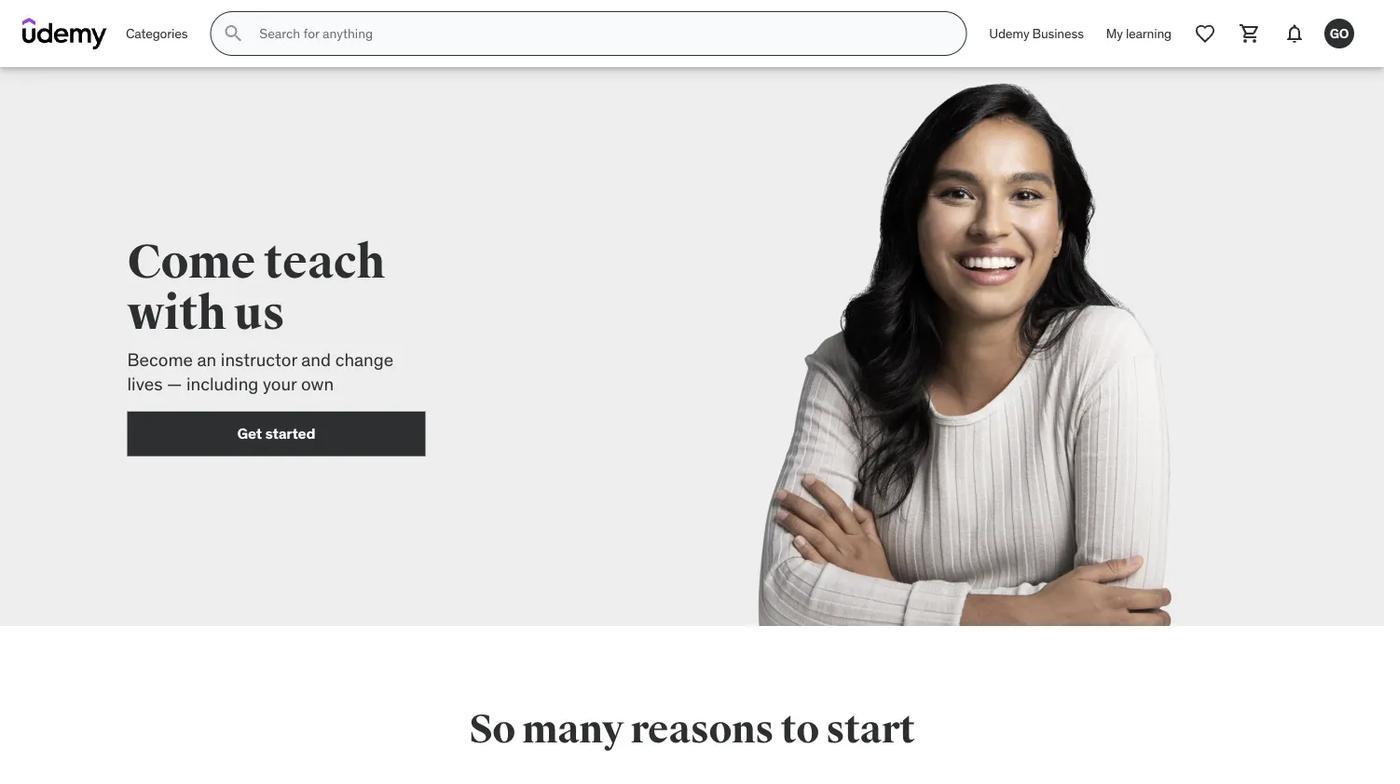 Task type: vqa. For each thing, say whether or not it's contained in the screenshot.
suggest
no



Task type: describe. For each thing, give the bounding box(es) containing it.
so many reasons to start
[[469, 706, 915, 754]]

udemy business link
[[978, 11, 1095, 56]]

come
[[127, 233, 255, 291]]

come teach with us become an instructor and change lives — including your own
[[127, 233, 394, 395]]

get
[[237, 424, 262, 443]]

including
[[186, 373, 259, 395]]

udemy
[[989, 25, 1029, 42]]

to
[[781, 706, 819, 754]]

udemy business
[[989, 25, 1084, 42]]

submit search image
[[222, 22, 245, 45]]

go
[[1330, 25, 1349, 42]]

wishlist image
[[1194, 22, 1216, 45]]

categories
[[126, 25, 188, 42]]

shopping cart with 0 items image
[[1239, 22, 1261, 45]]

my learning link
[[1095, 11, 1183, 56]]

—
[[167, 373, 182, 395]]

start
[[826, 706, 915, 754]]

an
[[197, 348, 216, 371]]

get started
[[237, 424, 315, 443]]

with
[[127, 285, 226, 343]]

my
[[1106, 25, 1123, 42]]

us
[[234, 285, 285, 343]]



Task type: locate. For each thing, give the bounding box(es) containing it.
Search for anything text field
[[256, 18, 944, 49]]

your
[[263, 373, 297, 395]]

change
[[335, 348, 394, 371]]

reasons
[[631, 706, 774, 754]]

instructor
[[221, 348, 297, 371]]

notifications image
[[1283, 22, 1306, 45]]

categories button
[[115, 11, 199, 56]]

started
[[265, 424, 315, 443]]

many
[[522, 706, 624, 754]]

lives
[[127, 373, 163, 395]]

my learning
[[1106, 25, 1172, 42]]

business
[[1032, 25, 1084, 42]]

teach
[[264, 233, 385, 291]]

so
[[469, 706, 515, 754]]

learning
[[1126, 25, 1172, 42]]

get started link
[[127, 412, 425, 457]]

and
[[301, 348, 331, 371]]

udemy image
[[22, 18, 107, 49]]

become
[[127, 348, 193, 371]]

own
[[301, 373, 334, 395]]

go link
[[1317, 11, 1362, 56]]



